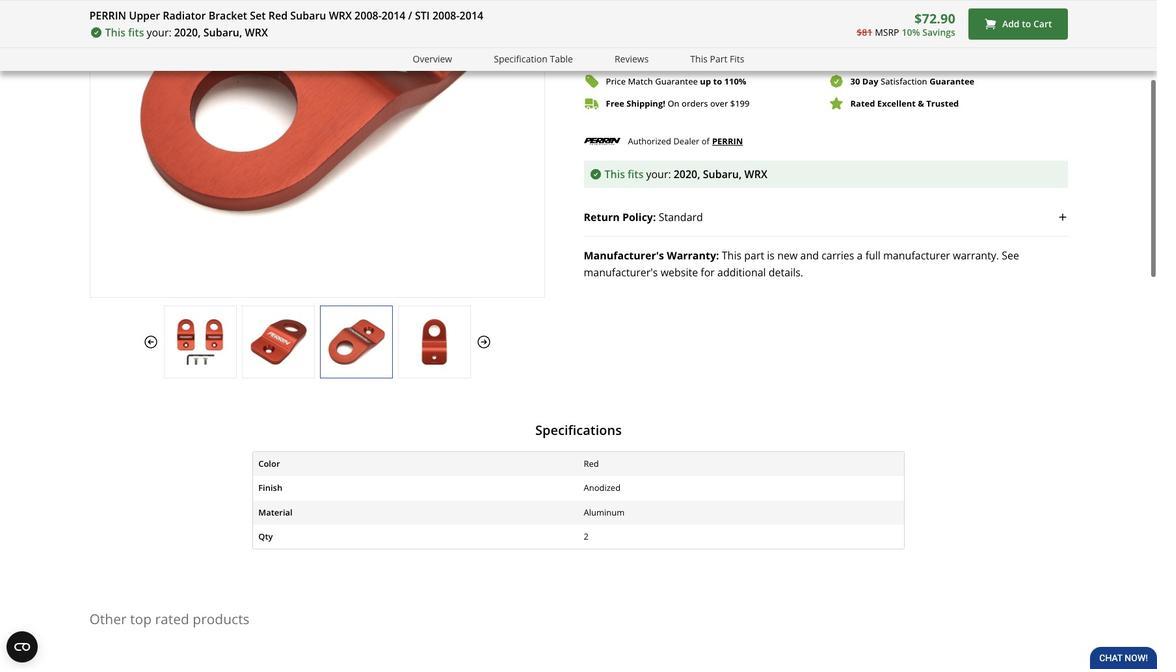 Task type: vqa. For each thing, say whether or not it's contained in the screenshot.
Increment image
yes



Task type: locate. For each thing, give the bounding box(es) containing it.
manufacturer's
[[584, 266, 658, 280]]

guarantee
[[655, 75, 698, 87], [930, 75, 975, 87]]

1 horizontal spatial 2020,
[[674, 167, 700, 182]]

add to cart
[[1003, 18, 1052, 30], [810, 31, 860, 43]]

0 horizontal spatial guarantee
[[655, 75, 698, 87]]

subaru, down "bracket"
[[203, 25, 242, 40]]

1 vertical spatial add
[[810, 31, 827, 43]]

0 horizontal spatial wrx
[[245, 25, 268, 40]]

None number field
[[584, 0, 657, 11]]

1 2014 from the left
[[382, 8, 406, 23]]

1 vertical spatial your:
[[646, 167, 671, 182]]

&
[[918, 97, 924, 109]]

cart
[[1034, 18, 1052, 30], [841, 31, 860, 43]]

part
[[710, 53, 728, 65]]

2020,
[[174, 25, 201, 40], [674, 167, 700, 182]]

perrin link
[[712, 134, 743, 149]]

0 vertical spatial to
[[1022, 18, 1031, 30]]

0 horizontal spatial 2008-
[[355, 8, 382, 23]]

this fits your: 2020, subaru, wrx
[[105, 25, 268, 40], [605, 167, 768, 182]]

free
[[606, 97, 625, 109]]

1 horizontal spatial add to cart
[[1003, 18, 1052, 30]]

your:
[[147, 25, 172, 40], [646, 167, 671, 182]]

0 vertical spatial perrin
[[89, 8, 126, 23]]

this part fits link
[[691, 52, 745, 67]]

fits down authorized
[[628, 167, 644, 182]]

this inside this part fits link
[[691, 53, 708, 65]]

red up anodized
[[584, 458, 599, 470]]

2 2008- from the left
[[433, 8, 460, 23]]

day
[[863, 75, 879, 87]]

0 horizontal spatial to
[[713, 75, 722, 87]]

subaru, down perrin link
[[703, 167, 742, 182]]

red
[[268, 8, 288, 23], [584, 458, 599, 470]]

1 vertical spatial red
[[584, 458, 599, 470]]

1 vertical spatial add to cart
[[810, 31, 860, 43]]

price match guarantee up to 110%
[[606, 75, 747, 87]]

1 vertical spatial cart
[[841, 31, 860, 43]]

0 horizontal spatial add
[[810, 31, 827, 43]]

1 vertical spatial wrx
[[245, 25, 268, 40]]

this fits your: 2020, subaru, wrx down authorized dealer of perrin
[[605, 167, 768, 182]]

reviews
[[615, 53, 649, 65]]

0 horizontal spatial this fits your: 2020, subaru, wrx
[[105, 25, 268, 40]]

guarantee up free shipping! on orders over $199 on the top right
[[655, 75, 698, 87]]

2 horizontal spatial wrx
[[745, 167, 768, 182]]

110%
[[724, 75, 747, 87]]

a
[[857, 249, 863, 263]]

to
[[1022, 18, 1031, 30], [830, 31, 839, 43], [713, 75, 722, 87]]

this inside this part is new and carries a full manufacturer warranty. see manufacturer's website for additional details.
[[722, 249, 742, 263]]

carries
[[822, 249, 855, 263]]

2008- right sti
[[433, 8, 460, 23]]

see
[[1002, 249, 1019, 263]]

1 vertical spatial fits
[[628, 167, 644, 182]]

1 horizontal spatial fits
[[628, 167, 644, 182]]

1 horizontal spatial red
[[584, 458, 599, 470]]

2008- left /
[[355, 8, 382, 23]]

0 horizontal spatial 2020,
[[174, 25, 201, 40]]

red right "set"
[[268, 8, 288, 23]]

new
[[778, 249, 798, 263]]

add
[[1003, 18, 1020, 30], [810, 31, 827, 43]]

1 horizontal spatial perrin
[[712, 135, 743, 147]]

other top rated products
[[89, 610, 250, 628]]

over
[[710, 97, 728, 109]]

1 horizontal spatial 2008-
[[433, 8, 460, 23]]

overview link
[[413, 52, 452, 67]]

0 vertical spatial subaru,
[[203, 25, 242, 40]]

add to cart button
[[969, 8, 1068, 40], [584, 22, 1068, 53]]

0 vertical spatial your:
[[147, 25, 172, 40]]

qty
[[258, 531, 273, 542]]

perrin right the of
[[712, 135, 743, 147]]

color
[[258, 458, 280, 470]]

rated
[[851, 97, 875, 109]]

reviews link
[[615, 52, 649, 67]]

standard
[[659, 210, 703, 225]]

subaru,
[[203, 25, 242, 40], [703, 167, 742, 182]]

perpsp-eng-521rd perrin upper radiator bracket set red - subaru wrx 2008-2014 / sti 2008-2014, image
[[164, 319, 236, 365], [242, 319, 314, 365], [320, 319, 392, 365], [398, 319, 470, 365]]

2014 left /
[[382, 8, 406, 23]]

2 vertical spatial to
[[713, 75, 722, 87]]

1 horizontal spatial your:
[[646, 167, 671, 182]]

fits
[[730, 53, 745, 65]]

0 vertical spatial add to cart
[[1003, 18, 1052, 30]]

go to right image image
[[476, 334, 492, 350]]

1 vertical spatial perrin
[[712, 135, 743, 147]]

1 vertical spatial to
[[830, 31, 839, 43]]

match
[[628, 75, 653, 87]]

your: down authorized
[[646, 167, 671, 182]]

1 horizontal spatial this fits your: 2020, subaru, wrx
[[605, 167, 768, 182]]

2 horizontal spatial to
[[1022, 18, 1031, 30]]

up
[[700, 75, 711, 87]]

0 vertical spatial fits
[[128, 25, 144, 40]]

1 horizontal spatial guarantee
[[930, 75, 975, 87]]

upper
[[129, 8, 160, 23]]

wrx
[[329, 8, 352, 23], [245, 25, 268, 40], [745, 167, 768, 182]]

additional
[[718, 266, 766, 280]]

1 horizontal spatial add
[[1003, 18, 1020, 30]]

2020, down radiator
[[174, 25, 201, 40]]

0 vertical spatial cart
[[1034, 18, 1052, 30]]

part
[[744, 249, 765, 263]]

overview
[[413, 53, 452, 65]]

guarantee up "trusted"
[[930, 75, 975, 87]]

0 horizontal spatial 2014
[[382, 8, 406, 23]]

for
[[701, 266, 715, 280]]

fits
[[128, 25, 144, 40], [628, 167, 644, 182]]

1 horizontal spatial subaru,
[[703, 167, 742, 182]]

sti
[[415, 8, 430, 23]]

0 vertical spatial red
[[268, 8, 288, 23]]

2014
[[382, 8, 406, 23], [460, 8, 484, 23]]

1 horizontal spatial wrx
[[329, 8, 352, 23]]

0 horizontal spatial red
[[268, 8, 288, 23]]

$72.90
[[915, 10, 956, 27]]

specifications
[[535, 421, 622, 439]]

2008-
[[355, 8, 382, 23], [433, 8, 460, 23]]

savings
[[923, 26, 956, 38]]

manufacturer's warranty:
[[584, 249, 719, 263]]

increment image
[[641, 0, 654, 2]]

this part fits
[[691, 53, 745, 65]]

msrp
[[875, 26, 899, 38]]

0 horizontal spatial fits
[[128, 25, 144, 40]]

this fits your: 2020, subaru, wrx down radiator
[[105, 25, 268, 40]]

policy:
[[623, 210, 656, 225]]

0 vertical spatial 2020,
[[174, 25, 201, 40]]

specification table link
[[494, 52, 573, 67]]

decrement image
[[587, 0, 600, 2]]

price
[[606, 75, 626, 87]]

perrin
[[89, 8, 126, 23], [712, 135, 743, 147]]

0 horizontal spatial cart
[[841, 31, 860, 43]]

warranty.
[[953, 249, 999, 263]]

2020, down authorized dealer of perrin
[[674, 167, 700, 182]]

1 horizontal spatial 2014
[[460, 8, 484, 23]]

$72.90 $81 msrp 10% savings
[[857, 10, 956, 38]]

specification
[[494, 53, 548, 65]]

fits down upper
[[128, 25, 144, 40]]

perrin left upper
[[89, 8, 126, 23]]

2 perpsp-eng-521rd perrin upper radiator bracket set red - subaru wrx 2008-2014 / sti 2008-2014, image from the left
[[242, 319, 314, 365]]

0 horizontal spatial subaru,
[[203, 25, 242, 40]]

1 guarantee from the left
[[655, 75, 698, 87]]

your: down upper
[[147, 25, 172, 40]]

2014 right sti
[[460, 8, 484, 23]]



Task type: describe. For each thing, give the bounding box(es) containing it.
30
[[851, 75, 860, 87]]

shipping!
[[627, 97, 666, 109]]

manufacturer
[[884, 249, 950, 263]]

website
[[661, 266, 698, 280]]

anodized
[[584, 482, 621, 494]]

3 perpsp-eng-521rd perrin upper radiator bracket set red - subaru wrx 2008-2014 / sti 2008-2014, image from the left
[[320, 319, 392, 365]]

other
[[89, 610, 127, 628]]

specification table
[[494, 53, 573, 65]]

perrin inside authorized dealer of perrin
[[712, 135, 743, 147]]

on
[[668, 97, 680, 109]]

and
[[801, 249, 819, 263]]

go to left image image
[[143, 334, 158, 350]]

radiator
[[163, 8, 206, 23]]

dealer
[[674, 135, 700, 147]]

rated excellent & trusted
[[851, 97, 959, 109]]

0 horizontal spatial add to cart
[[810, 31, 860, 43]]

top
[[130, 610, 152, 628]]

0 vertical spatial wrx
[[329, 8, 352, 23]]

table
[[550, 53, 573, 65]]

1 2008- from the left
[[355, 8, 382, 23]]

is
[[767, 249, 775, 263]]

products
[[193, 610, 250, 628]]

rated
[[155, 610, 189, 628]]

/
[[408, 8, 412, 23]]

details.
[[769, 266, 804, 280]]

1 vertical spatial 2020,
[[674, 167, 700, 182]]

perrin image
[[584, 132, 620, 150]]

authorized dealer of perrin
[[628, 135, 743, 147]]

orders
[[682, 97, 708, 109]]

authorized
[[628, 135, 671, 147]]

perrin upper radiator bracket set red subaru wrx 2008-2014 / sti 2008-2014
[[89, 8, 484, 23]]

30 day satisfaction guarantee
[[851, 75, 975, 87]]

open widget image
[[7, 632, 38, 663]]

0 horizontal spatial your:
[[147, 25, 172, 40]]

bracket
[[209, 8, 247, 23]]

set
[[250, 8, 266, 23]]

full
[[866, 249, 881, 263]]

satisfaction
[[881, 75, 928, 87]]

return policy: standard
[[584, 210, 703, 225]]

1 vertical spatial this fits your: 2020, subaru, wrx
[[605, 167, 768, 182]]

4 perpsp-eng-521rd perrin upper radiator bracket set red - subaru wrx 2008-2014 / sti 2008-2014, image from the left
[[398, 319, 470, 365]]

$81
[[857, 26, 873, 38]]

of
[[702, 135, 710, 147]]

finish
[[258, 482, 282, 494]]

2 vertical spatial wrx
[[745, 167, 768, 182]]

$199
[[730, 97, 750, 109]]

1 horizontal spatial to
[[830, 31, 839, 43]]

excellent
[[878, 97, 916, 109]]

subaru
[[290, 8, 326, 23]]

2
[[584, 531, 589, 542]]

2 guarantee from the left
[[930, 75, 975, 87]]

return
[[584, 210, 620, 225]]

manufacturer's
[[584, 249, 664, 263]]

0 horizontal spatial perrin
[[89, 8, 126, 23]]

trusted
[[927, 97, 959, 109]]

1 perpsp-eng-521rd perrin upper radiator bracket set red - subaru wrx 2008-2014 / sti 2008-2014, image from the left
[[164, 319, 236, 365]]

2 2014 from the left
[[460, 8, 484, 23]]

material
[[258, 506, 293, 518]]

1 horizontal spatial cart
[[1034, 18, 1052, 30]]

10%
[[902, 26, 920, 38]]

free shipping! on orders over $199
[[606, 97, 750, 109]]

0 vertical spatial this fits your: 2020, subaru, wrx
[[105, 25, 268, 40]]

warranty:
[[667, 249, 719, 263]]

0 vertical spatial add
[[1003, 18, 1020, 30]]

aluminum
[[584, 506, 625, 518]]

1 vertical spatial subaru,
[[703, 167, 742, 182]]

this part is new and carries a full manufacturer warranty. see manufacturer's website for additional details.
[[584, 249, 1019, 280]]



